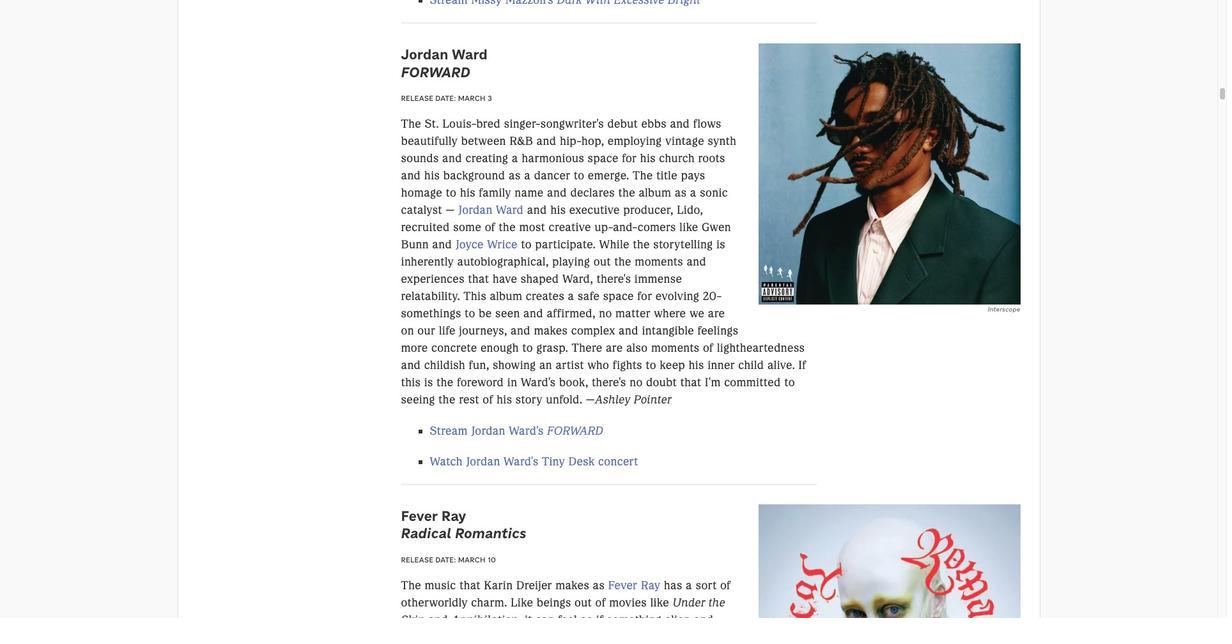 Task type: describe. For each thing, give the bounding box(es) containing it.
jordan ward, forward image
[[759, 43, 1021, 305]]

fights
[[613, 359, 643, 373]]

and up 'inherently'
[[432, 238, 452, 252]]

bred
[[477, 117, 501, 131]]

unfold.
[[546, 393, 583, 408]]

stream jordan ward's forward
[[430, 424, 604, 438]]

ward's inside to participate. while the storytelling is inherently autobiographical, playing out the moments and experiences that have shaped ward, there's immense relatability. this album creates a safe space for evolving 20- somethings to be seen and affirmed, no matter where we are on our life journeys, and makes complex and intangible feelings more concrete enough to grasp. there are also moments of lightheartedness and childish fun, showing an artist who fights to keep his inner child alive. if this is the foreword in ward's book, there's no doubt that i'm committed to seeing the rest of his story unfold. —
[[521, 376, 556, 390]]

fever ray, radical romantics image
[[759, 505, 1021, 619]]

his right keep
[[689, 359, 704, 373]]

watch
[[430, 455, 463, 469]]

more
[[401, 342, 428, 356]]

1 horizontal spatial ray
[[641, 579, 661, 593]]

0 horizontal spatial as
[[509, 169, 521, 183]]

space inside to participate. while the storytelling is inherently autobiographical, playing out the moments and experiences that have shaped ward, there's immense relatability. this album creates a safe space for evolving 20- somethings to be seen and affirmed, no matter where we are on our life journeys, and makes complex and intangible feelings more concrete enough to grasp. there are also moments of lightheartedness and childish fun, showing an artist who fights to keep his inner child alive. if this is the foreword in ward's book, there's no doubt that i'm committed to seeing the rest of his story unfold. —
[[603, 290, 634, 304]]

lido,
[[677, 204, 703, 218]]

most
[[519, 221, 546, 235]]

wrice
[[487, 238, 518, 252]]

the inside under the skin
[[709, 596, 726, 611]]

and down seen on the left of the page
[[511, 324, 531, 338]]

on
[[401, 324, 414, 338]]

ashley pointer
[[595, 393, 672, 408]]

a down the pays
[[690, 186, 697, 200]]

up-
[[595, 221, 613, 235]]

background
[[443, 169, 506, 183]]

this
[[464, 290, 487, 304]]

creates
[[526, 290, 565, 304]]

st.
[[425, 117, 439, 131]]

ward,
[[563, 273, 593, 287]]

image credit element
[[759, 305, 1021, 315]]

2 horizontal spatial as
[[675, 186, 687, 200]]

church
[[659, 152, 695, 166]]

0 horizontal spatial is
[[424, 376, 433, 390]]

to left be
[[465, 307, 476, 321]]

jordan ward link
[[458, 204, 524, 218]]

pointer
[[634, 393, 672, 408]]

sort
[[696, 579, 717, 593]]

roots
[[698, 152, 726, 166]]

creating
[[466, 152, 509, 166]]

our
[[418, 324, 436, 338]]

1 horizontal spatial no
[[630, 376, 643, 390]]

march for 10
[[458, 556, 486, 565]]

20-
[[703, 290, 722, 304]]

storytelling
[[654, 238, 713, 252]]

and up this
[[401, 359, 421, 373]]

to down background
[[446, 186, 457, 200]]

album inside to participate. while the storytelling is inherently autobiographical, playing out the moments and experiences that have shaped ward, there's immense relatability. this album creates a safe space for evolving 20- somethings to be seen and affirmed, no matter where we are on our life journeys, and makes complex and intangible feelings more concrete enough to grasp. there are also moments of lightheartedness and childish fun, showing an artist who fights to keep his inner child alive. if this is the foreword in ward's book, there's no doubt that i'm committed to seeing the rest of his story unfold. —
[[490, 290, 523, 304]]

who
[[588, 359, 610, 373]]

0 vertical spatial no
[[599, 307, 612, 321]]

of right sort
[[721, 579, 731, 593]]

inherently
[[401, 255, 454, 269]]

the st. louis-bred singer-songwriter's debut ebbs and flows beautifully between r&b and hip-hop, employing vintage synth sounds and creating a harmonious space for his church roots and his background as a dancer to emerge. the title pays homage to his family name and declares the album as a sonic catalyst —
[[401, 117, 737, 218]]

doubt
[[646, 376, 677, 390]]

debut
[[608, 117, 638, 131]]

jordan down rest on the bottom of the page
[[471, 424, 506, 438]]

jordan up some
[[458, 204, 493, 218]]

release for release date: march 10
[[401, 556, 434, 565]]

childish
[[424, 359, 466, 373]]

between
[[461, 135, 506, 149]]

1 vertical spatial moments
[[651, 342, 700, 356]]

showing
[[493, 359, 536, 373]]

also
[[627, 342, 648, 356]]

in
[[508, 376, 518, 390]]

concert
[[598, 455, 638, 469]]

employing
[[608, 135, 662, 149]]

like
[[511, 596, 533, 611]]

ray inside fever ray radical romantics
[[442, 508, 466, 526]]

pays
[[681, 169, 706, 183]]

family
[[479, 186, 511, 200]]

the for the music that karin dreijer makes as fever ray
[[401, 579, 421, 593]]

stream
[[430, 424, 468, 438]]

and up most
[[527, 204, 547, 218]]

participate.
[[535, 238, 596, 252]]

watch jordan ward's tiny desk concert link
[[430, 455, 638, 469]]

complex
[[571, 324, 615, 338]]

skin
[[401, 614, 425, 619]]

has a sort of otherworldly charm. like beings out of movies like
[[401, 579, 731, 611]]

enough
[[481, 342, 519, 356]]

like inside and his executive producer, lido, recruited some of the most creative up-and-comers like gwen bunn and
[[680, 221, 699, 235]]

have
[[493, 273, 517, 287]]

has
[[664, 579, 683, 593]]

hip-
[[560, 135, 582, 149]]

affirmed,
[[547, 307, 596, 321]]

the down comers
[[633, 238, 650, 252]]

charm.
[[471, 596, 507, 611]]

foreword
[[457, 376, 504, 390]]

and down dancer
[[547, 186, 567, 200]]

and-
[[613, 221, 638, 235]]

ward's for forward
[[509, 424, 544, 438]]

this
[[401, 376, 421, 390]]

like inside has a sort of otherworldly charm. like beings out of movies like
[[651, 596, 669, 611]]

space inside the st. louis-bred singer-songwriter's debut ebbs and flows beautifully between r&b and hip-hop, employing vintage synth sounds and creating a harmonious space for his church roots and his background as a dancer to emerge. the title pays homage to his family name and declares the album as a sonic catalyst —
[[588, 152, 619, 166]]

feelings
[[698, 324, 739, 338]]

release date: march 10
[[401, 556, 496, 565]]

his inside and his executive producer, lido, recruited some of the most creative up-and-comers like gwen bunn and
[[551, 204, 566, 218]]

joyce wrice
[[456, 238, 518, 252]]

the inside the st. louis-bred singer-songwriter's debut ebbs and flows beautifully between r&b and hip-hop, employing vintage synth sounds and creating a harmonious space for his church roots and his background as a dancer to emerge. the title pays homage to his family name and declares the album as a sonic catalyst —
[[619, 186, 636, 200]]

makes inside to participate. while the storytelling is inherently autobiographical, playing out the moments and experiences that have shaped ward, there's immense relatability. this album creates a safe space for evolving 20- somethings to be seen and affirmed, no matter where we are on our life journeys, and makes complex and intangible feelings more concrete enough to grasp. there are also moments of lightheartedness and childish fun, showing an artist who fights to keep his inner child alive. if this is the foreword in ward's book, there's no doubt that i'm committed to seeing the rest of his story unfold. —
[[534, 324, 568, 338]]

the down while
[[615, 255, 632, 269]]

seen
[[496, 307, 520, 321]]

bunn
[[401, 238, 429, 252]]

to participate. while the storytelling is inherently autobiographical, playing out the moments and experiences that have shaped ward, there's immense relatability. this album creates a safe space for evolving 20- somethings to be seen and affirmed, no matter where we are on our life journeys, and makes complex and intangible feelings more concrete enough to grasp. there are also moments of lightheartedness and childish fun, showing an artist who fights to keep his inner child alive. if this is the foreword in ward's book, there's no doubt that i'm committed to seeing the rest of his story unfold. —
[[401, 238, 806, 408]]

gwen
[[702, 221, 731, 235]]

for inside to participate. while the storytelling is inherently autobiographical, playing out the moments and experiences that have shaped ward, there's immense relatability. this album creates a safe space for evolving 20- somethings to be seen and affirmed, no matter where we are on our life journeys, and makes complex and intangible feelings more concrete enough to grasp. there are also moments of lightheartedness and childish fun, showing an artist who fights to keep his inner child alive. if this is the foreword in ward's book, there's no doubt that i'm committed to seeing the rest of his story unfold. —
[[638, 290, 652, 304]]

experiences
[[401, 273, 465, 287]]

vintage
[[666, 135, 705, 149]]

while
[[599, 238, 630, 252]]

playing
[[552, 255, 590, 269]]

to up doubt
[[646, 359, 657, 373]]

1 horizontal spatial forward
[[547, 424, 604, 438]]

title
[[657, 169, 678, 183]]

10
[[488, 556, 496, 565]]

lightheartedness
[[717, 342, 805, 356]]

the left rest on the bottom of the page
[[439, 393, 456, 408]]



Task type: vqa. For each thing, say whether or not it's contained in the screenshot.
Does in the The Japanese House In The End It Always Does
no



Task type: locate. For each thing, give the bounding box(es) containing it.
ward for jordan ward
[[496, 204, 524, 218]]

and up background
[[442, 152, 462, 166]]

forward up release date: march 3
[[401, 63, 471, 81]]

makes
[[534, 324, 568, 338], [556, 579, 590, 593]]

of
[[485, 221, 496, 235], [703, 342, 714, 356], [483, 393, 493, 408], [721, 579, 731, 593], [596, 596, 606, 611]]

romantics
[[455, 525, 527, 543]]

0 horizontal spatial ward
[[452, 46, 488, 64]]

0 vertical spatial as
[[509, 169, 521, 183]]

date: up louis-
[[436, 94, 456, 103]]

for up matter
[[638, 290, 652, 304]]

jordan inside jordan ward forward
[[401, 46, 448, 64]]

to up declares
[[574, 169, 585, 183]]

1 date: from the top
[[436, 94, 456, 103]]

the left title
[[633, 169, 653, 183]]

a
[[512, 152, 518, 166], [524, 169, 531, 183], [690, 186, 697, 200], [568, 290, 575, 304], [686, 579, 693, 593]]

3
[[488, 94, 492, 103]]

ward inside jordan ward forward
[[452, 46, 488, 64]]

child
[[739, 359, 764, 373]]

if
[[799, 359, 806, 373]]

album up producer,
[[639, 186, 672, 200]]

of left movies
[[596, 596, 606, 611]]

ward's down an
[[521, 376, 556, 390]]

1 horizontal spatial like
[[680, 221, 699, 235]]

to down most
[[521, 238, 532, 252]]

concrete
[[432, 342, 477, 356]]

— down book,
[[586, 393, 595, 408]]

the for the st. louis-bred singer-songwriter's debut ebbs and flows beautifully between r&b and hip-hop, employing vintage synth sounds and creating a harmonious space for his church roots and his background as a dancer to emerge. the title pays homage to his family name and declares the album as a sonic catalyst —
[[401, 117, 421, 131]]

1 horizontal spatial out
[[594, 255, 611, 269]]

is right this
[[424, 376, 433, 390]]

0 horizontal spatial ray
[[442, 508, 466, 526]]

ebbs
[[642, 117, 667, 131]]

date: for 3
[[436, 94, 456, 103]]

ray up release date: march 10
[[442, 508, 466, 526]]

moments
[[635, 255, 684, 269], [651, 342, 700, 356]]

0 vertical spatial like
[[680, 221, 699, 235]]

be
[[479, 307, 492, 321]]

are up fights on the bottom of page
[[606, 342, 623, 356]]

ward's for tiny
[[504, 455, 539, 469]]

of down foreword
[[483, 393, 493, 408]]

and down storytelling
[[687, 255, 707, 269]]

fever inside fever ray radical romantics
[[401, 508, 438, 526]]

grasp.
[[537, 342, 569, 356]]

makes up under the skin
[[556, 579, 590, 593]]

like
[[680, 221, 699, 235], [651, 596, 669, 611]]

0 horizontal spatial album
[[490, 290, 523, 304]]

1 horizontal spatial for
[[638, 290, 652, 304]]

0 vertical spatial fever
[[401, 508, 438, 526]]

ward up release date: march 3
[[452, 46, 488, 64]]

— up some
[[446, 204, 455, 218]]

2 release from the top
[[401, 556, 434, 565]]

relatability.
[[401, 290, 460, 304]]

1 release from the top
[[401, 94, 434, 103]]

there's up ashley
[[592, 376, 626, 390]]

joyce wrice link
[[456, 238, 518, 252]]

out inside has a sort of otherworldly charm. like beings out of movies like
[[575, 596, 592, 611]]

name
[[515, 186, 544, 200]]

release
[[401, 94, 434, 103], [401, 556, 434, 565]]

1 vertical spatial for
[[638, 290, 652, 304]]

as up lido,
[[675, 186, 687, 200]]

no up ashley pointer
[[630, 376, 643, 390]]

his up creative on the top left
[[551, 204, 566, 218]]

an
[[540, 359, 552, 373]]

to up showing
[[523, 342, 533, 356]]

0 horizontal spatial are
[[606, 342, 623, 356]]

2 vertical spatial ward's
[[504, 455, 539, 469]]

ray left has
[[641, 579, 661, 593]]

fever up release date: march 10
[[401, 508, 438, 526]]

his up homage at the top of the page
[[424, 169, 440, 183]]

matter
[[616, 307, 651, 321]]

release for release date: march 3
[[401, 94, 434, 103]]

2 date: from the top
[[436, 556, 456, 565]]

1 vertical spatial as
[[675, 186, 687, 200]]

1 vertical spatial march
[[458, 556, 486, 565]]

1 horizontal spatial is
[[717, 238, 726, 252]]

0 vertical spatial —
[[446, 204, 455, 218]]

a down r&b
[[512, 152, 518, 166]]

1 vertical spatial makes
[[556, 579, 590, 593]]

the up otherworldly
[[401, 579, 421, 593]]

and down sounds
[[401, 169, 421, 183]]

ward's
[[521, 376, 556, 390], [509, 424, 544, 438], [504, 455, 539, 469]]

1 horizontal spatial fever
[[608, 579, 638, 593]]

0 vertical spatial is
[[717, 238, 726, 252]]

1 vertical spatial no
[[630, 376, 643, 390]]

the down 'emerge.'
[[619, 186, 636, 200]]

1 vertical spatial ward
[[496, 204, 524, 218]]

fever up movies
[[608, 579, 638, 593]]

producer,
[[624, 204, 674, 218]]

0 vertical spatial forward
[[401, 63, 471, 81]]

and down 'creates'
[[524, 307, 543, 321]]

his down employing
[[640, 152, 656, 166]]

comers
[[638, 221, 676, 235]]

jordan ward
[[458, 204, 524, 218]]

moments up immense
[[635, 255, 684, 269]]

0 vertical spatial album
[[639, 186, 672, 200]]

safe
[[578, 290, 600, 304]]

that up charm.
[[460, 579, 481, 593]]

space
[[588, 152, 619, 166], [603, 290, 634, 304]]

1 vertical spatial ward's
[[509, 424, 544, 438]]

like down lido,
[[680, 221, 699, 235]]

and
[[670, 117, 690, 131], [537, 135, 557, 149], [442, 152, 462, 166], [401, 169, 421, 183], [547, 186, 567, 200], [527, 204, 547, 218], [432, 238, 452, 252], [687, 255, 707, 269], [524, 307, 543, 321], [511, 324, 531, 338], [619, 324, 639, 338], [401, 359, 421, 373]]

for inside the st. louis-bred singer-songwriter's debut ebbs and flows beautifully between r&b and hip-hop, employing vintage synth sounds and creating a harmonious space for his church roots and his background as a dancer to emerge. the title pays homage to his family name and declares the album as a sonic catalyst —
[[622, 152, 637, 166]]

1 vertical spatial the
[[633, 169, 653, 183]]

a inside has a sort of otherworldly charm. like beings out of movies like
[[686, 579, 693, 593]]

for down employing
[[622, 152, 637, 166]]

out down while
[[594, 255, 611, 269]]

radical
[[401, 525, 452, 543]]

the
[[401, 117, 421, 131], [633, 169, 653, 183], [401, 579, 421, 593]]

his down in
[[497, 393, 512, 408]]

ward for jordan ward forward
[[452, 46, 488, 64]]

ward's down story
[[509, 424, 544, 438]]

to down alive.
[[785, 376, 795, 390]]

date:
[[436, 94, 456, 103], [436, 556, 456, 565]]

story
[[516, 393, 543, 408]]

march
[[458, 94, 486, 103], [458, 556, 486, 565]]

fever ray radical romantics
[[401, 508, 527, 543]]

moments up keep
[[651, 342, 700, 356]]

0 horizontal spatial forward
[[401, 63, 471, 81]]

shaped
[[521, 273, 559, 287]]

0 vertical spatial the
[[401, 117, 421, 131]]

beings
[[537, 596, 571, 611]]

synth
[[708, 135, 737, 149]]

under
[[673, 596, 706, 611]]

committed
[[724, 376, 781, 390]]

some
[[453, 221, 482, 235]]

sounds
[[401, 152, 439, 166]]

2 vertical spatial the
[[401, 579, 421, 593]]

1 vertical spatial like
[[651, 596, 669, 611]]

jordan right watch
[[466, 455, 500, 469]]

2 march from the top
[[458, 556, 486, 565]]

1 vertical spatial ray
[[641, 579, 661, 593]]

1 vertical spatial are
[[606, 342, 623, 356]]

a up the name
[[524, 169, 531, 183]]

and up harmonious
[[537, 135, 557, 149]]

is
[[717, 238, 726, 252], [424, 376, 433, 390]]

1 horizontal spatial are
[[708, 307, 725, 321]]

0 vertical spatial release
[[401, 94, 434, 103]]

and up vintage
[[670, 117, 690, 131]]

the inside and his executive producer, lido, recruited some of the most creative up-and-comers like gwen bunn and
[[499, 221, 516, 235]]

1 vertical spatial there's
[[592, 376, 626, 390]]

0 vertical spatial ward's
[[521, 376, 556, 390]]

release down radical
[[401, 556, 434, 565]]

movies
[[609, 596, 647, 611]]

2 vertical spatial that
[[460, 579, 481, 593]]

1 vertical spatial fever
[[608, 579, 638, 593]]

0 vertical spatial ray
[[442, 508, 466, 526]]

of down jordan ward 'link'
[[485, 221, 496, 235]]

music
[[425, 579, 456, 593]]

release up st.
[[401, 94, 434, 103]]

no up the complex
[[599, 307, 612, 321]]

— inside to participate. while the storytelling is inherently autobiographical, playing out the moments and experiences that have shaped ward, there's immense relatability. this album creates a safe space for evolving 20- somethings to be seen and affirmed, no matter where we are on our life journeys, and makes complex and intangible feelings more concrete enough to grasp. there are also moments of lightheartedness and childish fun, showing an artist who fights to keep his inner child alive. if this is the foreword in ward's book, there's no doubt that i'm committed to seeing the rest of his story unfold. —
[[586, 393, 595, 408]]

songwriter's
[[541, 117, 604, 131]]

1 vertical spatial album
[[490, 290, 523, 304]]

out inside to participate. while the storytelling is inherently autobiographical, playing out the moments and experiences that have shaped ward, there's immense relatability. this album creates a safe space for evolving 20- somethings to be seen and affirmed, no matter where we are on our life journeys, and makes complex and intangible feelings more concrete enough to grasp. there are also moments of lightheartedness and childish fun, showing an artist who fights to keep his inner child alive. if this is the foreword in ward's book, there's no doubt that i'm committed to seeing the rest of his story unfold. —
[[594, 255, 611, 269]]

0 horizontal spatial —
[[446, 204, 455, 218]]

ashley
[[595, 393, 631, 408]]

where
[[654, 307, 686, 321]]

album
[[639, 186, 672, 200], [490, 290, 523, 304]]

and down matter
[[619, 324, 639, 338]]

ward down family
[[496, 204, 524, 218]]

as up the name
[[509, 169, 521, 183]]

his
[[640, 152, 656, 166], [424, 169, 440, 183], [460, 186, 476, 200], [551, 204, 566, 218], [689, 359, 704, 373], [497, 393, 512, 408]]

the up "wrice"
[[499, 221, 516, 235]]

0 vertical spatial march
[[458, 94, 486, 103]]

0 vertical spatial moments
[[635, 255, 684, 269]]

as left fever ray link
[[593, 579, 605, 593]]

1 vertical spatial forward
[[547, 424, 604, 438]]

space up matter
[[603, 290, 634, 304]]

there's
[[597, 273, 631, 287], [592, 376, 626, 390]]

executive
[[570, 204, 620, 218]]

otherworldly
[[401, 596, 468, 611]]

a up affirmed,
[[568, 290, 575, 304]]

ray
[[442, 508, 466, 526], [641, 579, 661, 593]]

date: up music
[[436, 556, 456, 565]]

r&b
[[510, 135, 533, 149]]

homage
[[401, 186, 443, 200]]

ward's down stream jordan ward's forward
[[504, 455, 539, 469]]

are up 'feelings'
[[708, 307, 725, 321]]

1 horizontal spatial album
[[639, 186, 672, 200]]

release date: march 3
[[401, 94, 492, 103]]

0 vertical spatial there's
[[597, 273, 631, 287]]

of down 'feelings'
[[703, 342, 714, 356]]

journeys,
[[459, 324, 507, 338]]

0 vertical spatial space
[[588, 152, 619, 166]]

0 horizontal spatial like
[[651, 596, 669, 611]]

out right beings
[[575, 596, 592, 611]]

0 horizontal spatial out
[[575, 596, 592, 611]]

1 horizontal spatial —
[[586, 393, 595, 408]]

1 vertical spatial is
[[424, 376, 433, 390]]

there's up safe
[[597, 273, 631, 287]]

is down gwen
[[717, 238, 726, 252]]

recruited
[[401, 221, 450, 235]]

the down childish at the left bottom of page
[[437, 376, 454, 390]]

1 vertical spatial that
[[681, 376, 702, 390]]

interscope
[[988, 306, 1021, 314]]

are
[[708, 307, 725, 321], [606, 342, 623, 356]]

date: for 10
[[436, 556, 456, 565]]

1 vertical spatial date:
[[436, 556, 456, 565]]

i'm
[[705, 376, 721, 390]]

1 march from the top
[[458, 94, 486, 103]]

seeing
[[401, 393, 435, 408]]

we
[[690, 307, 705, 321]]

1 vertical spatial space
[[603, 290, 634, 304]]

book,
[[559, 376, 589, 390]]

space up 'emerge.'
[[588, 152, 619, 166]]

declares
[[571, 186, 615, 200]]

a inside to participate. while the storytelling is inherently autobiographical, playing out the moments and experiences that have shaped ward, there's immense relatability. this album creates a safe space for evolving 20- somethings to be seen and affirmed, no matter where we are on our life journeys, and makes complex and intangible feelings more concrete enough to grasp. there are also moments of lightheartedness and childish fun, showing an artist who fights to keep his inner child alive. if this is the foreword in ward's book, there's no doubt that i'm committed to seeing the rest of his story unfold. —
[[568, 290, 575, 304]]

jordan up release date: march 3
[[401, 46, 448, 64]]

singer-
[[504, 117, 541, 131]]

keep
[[660, 359, 685, 373]]

0 vertical spatial ward
[[452, 46, 488, 64]]

the down sort
[[709, 596, 726, 611]]

harmonious
[[522, 152, 585, 166]]

0 vertical spatial that
[[468, 273, 489, 287]]

1 horizontal spatial as
[[593, 579, 605, 593]]

of inside and his executive producer, lido, recruited some of the most creative up-and-comers like gwen bunn and
[[485, 221, 496, 235]]

march left the 10
[[458, 556, 486, 565]]

fever
[[401, 508, 438, 526], [608, 579, 638, 593]]

album down have
[[490, 290, 523, 304]]

tiny
[[542, 455, 565, 469]]

forward inside jordan ward forward
[[401, 63, 471, 81]]

0 vertical spatial out
[[594, 255, 611, 269]]

there
[[572, 342, 603, 356]]

like down has
[[651, 596, 669, 611]]

a right has
[[686, 579, 693, 593]]

creative
[[549, 221, 591, 235]]

0 vertical spatial for
[[622, 152, 637, 166]]

1 vertical spatial release
[[401, 556, 434, 565]]

that left i'm
[[681, 376, 702, 390]]

artist
[[556, 359, 584, 373]]

that up this
[[468, 273, 489, 287]]

alive.
[[768, 359, 795, 373]]

march left '3'
[[458, 94, 486, 103]]

album inside the st. louis-bred singer-songwriter's debut ebbs and flows beautifully between r&b and hip-hop, employing vintage synth sounds and creating a harmonious space for his church roots and his background as a dancer to emerge. the title pays homage to his family name and declares the album as a sonic catalyst —
[[639, 186, 672, 200]]

1 vertical spatial out
[[575, 596, 592, 611]]

his down background
[[460, 186, 476, 200]]

0 horizontal spatial fever
[[401, 508, 438, 526]]

march for 3
[[458, 94, 486, 103]]

for
[[622, 152, 637, 166], [638, 290, 652, 304]]

— inside the st. louis-bred singer-songwriter's debut ebbs and flows beautifully between r&b and hip-hop, employing vintage synth sounds and creating a harmonious space for his church roots and his background as a dancer to emerge. the title pays homage to his family name and declares the album as a sonic catalyst —
[[446, 204, 455, 218]]

1 vertical spatial —
[[586, 393, 595, 408]]

the left st.
[[401, 117, 421, 131]]

0 vertical spatial date:
[[436, 94, 456, 103]]

0 vertical spatial makes
[[534, 324, 568, 338]]

forward up 'desk'
[[547, 424, 604, 438]]

catalyst
[[401, 204, 442, 218]]

0 vertical spatial are
[[708, 307, 725, 321]]

0 horizontal spatial no
[[599, 307, 612, 321]]

2 vertical spatial as
[[593, 579, 605, 593]]

1 horizontal spatial ward
[[496, 204, 524, 218]]

0 horizontal spatial for
[[622, 152, 637, 166]]

makes up grasp. on the bottom
[[534, 324, 568, 338]]



